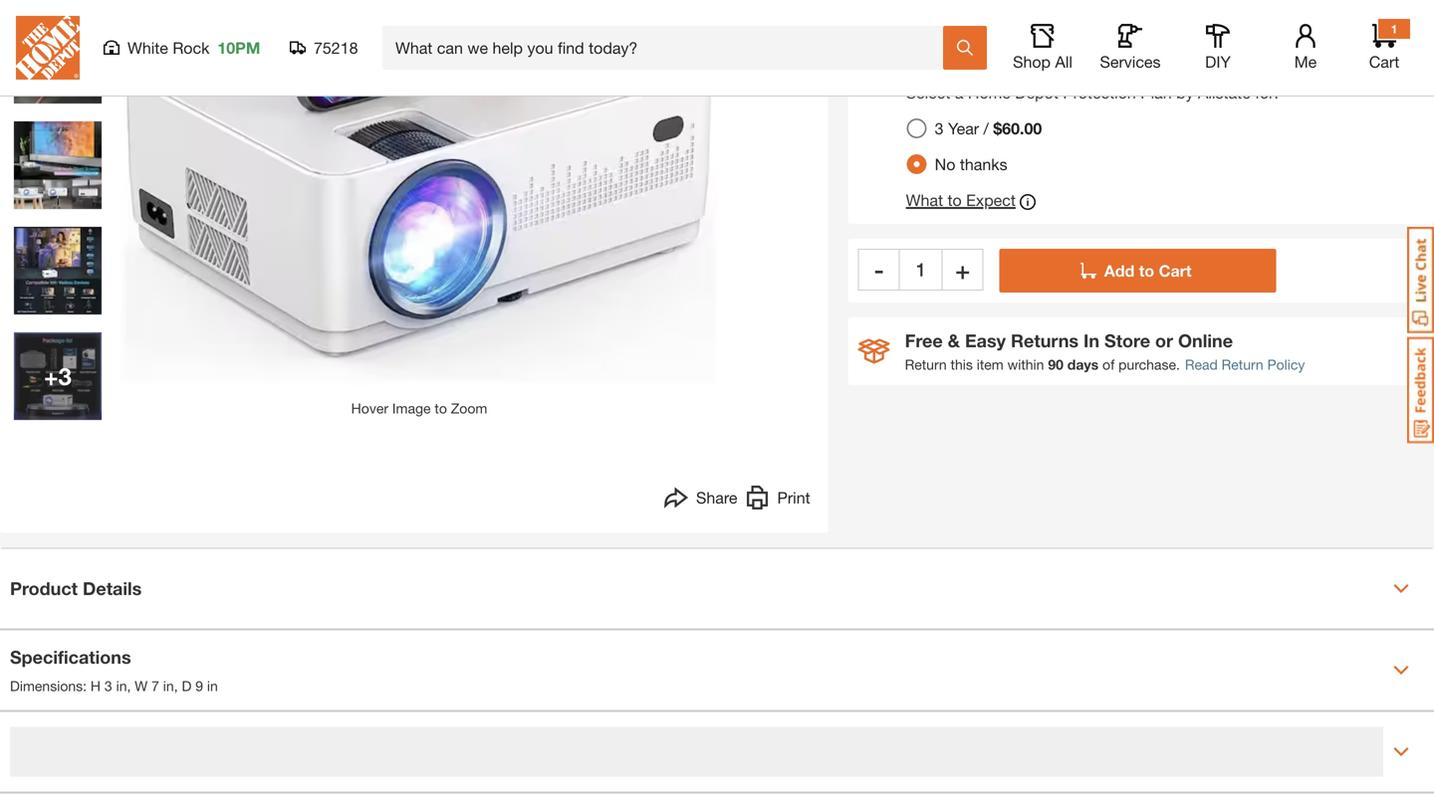 Task type: describe. For each thing, give the bounding box(es) containing it.
thanks
[[960, 155, 1008, 174]]

this
[[951, 356, 973, 373]]

what
[[906, 191, 943, 209]]

cart inside button
[[1159, 261, 1192, 280]]

shop all button
[[1011, 24, 1075, 72]]

this
[[989, 48, 1033, 74]]

1 vertical spatial 3
[[58, 362, 72, 390]]

select
[[906, 83, 951, 102]]

of
[[1103, 356, 1115, 373]]

print
[[777, 489, 811, 508]]

3 inside specifications dimensions: h 3 in , w 7 in , d 9 in
[[105, 678, 112, 695]]

free
[[905, 330, 943, 351]]

2 return from the left
[[1222, 356, 1264, 373]]

shop
[[1013, 52, 1051, 71]]

specifications
[[10, 647, 131, 668]]

services
[[1100, 52, 1161, 71]]

+ for +
[[956, 255, 970, 284]]

90
[[1048, 356, 1064, 373]]

+ 3
[[44, 362, 72, 390]]

for:
[[1255, 83, 1279, 102]]

item
[[1039, 48, 1085, 74]]

hover image to zoom
[[351, 400, 487, 417]]

cart 1
[[1369, 22, 1400, 71]]

what to expect
[[906, 191, 1016, 209]]

live chat image
[[1408, 227, 1434, 334]]

protect this item select a home depot protection plan by allstate for:
[[906, 48, 1279, 102]]

+ button
[[942, 249, 984, 291]]

purchase.
[[1119, 356, 1180, 373]]

or
[[1156, 330, 1174, 351]]

specifications dimensions: h 3 in , w 7 in , d 9 in
[[10, 647, 218, 695]]

add
[[1105, 261, 1135, 280]]

no thanks
[[935, 155, 1008, 174]]

easy
[[965, 330, 1006, 351]]

3 in from the left
[[207, 678, 218, 695]]

- button
[[858, 249, 900, 291]]

feedback link image
[[1408, 337, 1434, 444]]

1 return from the left
[[905, 356, 947, 373]]

within
[[1008, 356, 1044, 373]]

option group containing 3 year /
[[899, 110, 1058, 182]]

2 in from the left
[[163, 678, 174, 695]]

1 horizontal spatial cart
[[1369, 52, 1400, 71]]

hover image to zoom button
[[121, 0, 718, 419]]

+ for + 3
[[44, 362, 58, 390]]

policy
[[1268, 356, 1305, 373]]

all
[[1055, 52, 1073, 71]]

in
[[1084, 330, 1100, 351]]

projectors mlsa11lt697 44.4 image
[[14, 227, 102, 315]]

What can we help you find today? search field
[[395, 27, 942, 69]]

protect
[[906, 48, 983, 74]]

product details
[[10, 578, 142, 600]]



Task type: vqa. For each thing, say whether or not it's contained in the screenshot.
Policy on the right of the page
yes



Task type: locate. For each thing, give the bounding box(es) containing it.
protection
[[1063, 83, 1136, 102]]

2 vertical spatial 3
[[105, 678, 112, 695]]

1 vertical spatial to
[[1139, 261, 1155, 280]]

& left answers
[[102, 742, 114, 763]]

1 horizontal spatial +
[[956, 255, 970, 284]]

1 horizontal spatial &
[[948, 330, 960, 351]]

expect
[[966, 191, 1016, 209]]

1 horizontal spatial ,
[[174, 678, 178, 695]]

image
[[392, 400, 431, 417]]

return right read
[[1222, 356, 1264, 373]]

caret image for product details
[[1394, 581, 1410, 597]]

& for free
[[948, 330, 960, 351]]

in
[[116, 678, 127, 695], [163, 678, 174, 695], [207, 678, 218, 695]]

1 horizontal spatial to
[[948, 191, 962, 209]]

, left w at left bottom
[[127, 678, 131, 695]]

caret image
[[1394, 581, 1410, 597], [1394, 663, 1410, 679], [1394, 745, 1410, 761]]

product
[[10, 578, 78, 600]]

me button
[[1274, 24, 1338, 72]]

year
[[948, 119, 979, 138]]

read
[[1185, 356, 1218, 373]]

to right what
[[948, 191, 962, 209]]

store
[[1105, 330, 1151, 351]]

3 year / $60.00
[[935, 119, 1042, 138]]

what to expect button
[[906, 190, 1036, 214]]

1 horizontal spatial 3
[[105, 678, 112, 695]]

in left w at left bottom
[[116, 678, 127, 695]]

9
[[195, 678, 203, 695]]

1 in from the left
[[116, 678, 127, 695]]

-
[[875, 255, 884, 284]]

0 horizontal spatial &
[[102, 742, 114, 763]]

to
[[948, 191, 962, 209], [1139, 261, 1155, 280], [435, 400, 447, 417]]

option group
[[899, 110, 1058, 182]]

to right add
[[1139, 261, 1155, 280]]

& inside free & easy returns in store or online return this item within 90 days of purchase. read return policy
[[948, 330, 960, 351]]

icon image
[[858, 339, 890, 364]]

add to cart
[[1105, 261, 1192, 280]]

no
[[935, 155, 956, 174]]

1 vertical spatial &
[[102, 742, 114, 763]]

plan
[[1141, 83, 1172, 102]]

0 vertical spatial &
[[948, 330, 960, 351]]

caret image inside questions & answers button
[[1394, 745, 1410, 761]]

2 caret image from the top
[[1394, 663, 1410, 679]]

white
[[128, 38, 168, 57]]

cart down the 1
[[1369, 52, 1400, 71]]

questions
[[10, 742, 97, 763]]

share
[[696, 489, 738, 508]]

2 , from the left
[[174, 678, 178, 695]]

cart right add
[[1159, 261, 1192, 280]]

2 horizontal spatial in
[[207, 678, 218, 695]]

1 vertical spatial caret image
[[1394, 663, 1410, 679]]

product details button
[[0, 549, 1434, 629]]

projectors mlsa11lt697 1f.3 image
[[14, 122, 102, 209]]

to inside button
[[1139, 261, 1155, 280]]

questions & answers
[[10, 742, 193, 763]]

caret image inside product details button
[[1394, 581, 1410, 597]]

1 vertical spatial cart
[[1159, 261, 1192, 280]]

answers
[[119, 742, 193, 763]]

returns
[[1011, 330, 1079, 351]]

share button
[[664, 486, 738, 516]]

75218 button
[[290, 38, 359, 58]]

in right 7
[[163, 678, 174, 695]]

0 horizontal spatial 3
[[58, 362, 72, 390]]

/
[[984, 119, 989, 138]]

services button
[[1099, 24, 1163, 72]]

read return policy link
[[1185, 354, 1305, 375]]

0 horizontal spatial ,
[[127, 678, 131, 695]]

item
[[977, 356, 1004, 373]]

projectors mlsa11lt697 4f.2 image
[[14, 16, 102, 104]]

dimensions:
[[10, 678, 87, 695]]

10pm
[[218, 38, 260, 57]]

return
[[905, 356, 947, 373], [1222, 356, 1264, 373]]

None field
[[900, 249, 942, 291]]

2 horizontal spatial to
[[1139, 261, 1155, 280]]

& for questions
[[102, 742, 114, 763]]

diy
[[1205, 52, 1231, 71]]

1 horizontal spatial return
[[1222, 356, 1264, 373]]

& inside button
[[102, 742, 114, 763]]

0 vertical spatial +
[[956, 255, 970, 284]]

the home depot logo image
[[16, 16, 80, 80]]

3 inside option group
[[935, 119, 944, 138]]

allstate
[[1198, 83, 1251, 102]]

questions & answers button
[[0, 713, 1434, 792]]

3
[[935, 119, 944, 138], [58, 362, 72, 390], [105, 678, 112, 695]]

1 , from the left
[[127, 678, 131, 695]]

hover
[[351, 400, 388, 417]]

home
[[968, 83, 1011, 102]]

+ inside button
[[956, 255, 970, 284]]

print button
[[746, 486, 811, 516]]

3 caret image from the top
[[1394, 745, 1410, 761]]

2 horizontal spatial 3
[[935, 119, 944, 138]]

cart
[[1369, 52, 1400, 71], [1159, 261, 1192, 280]]

$60.00
[[994, 119, 1042, 138]]

white rock 10pm
[[128, 38, 260, 57]]

me
[[1295, 52, 1317, 71]]

1 horizontal spatial in
[[163, 678, 174, 695]]

&
[[948, 330, 960, 351], [102, 742, 114, 763]]

1 caret image from the top
[[1394, 581, 1410, 597]]

0 horizontal spatial return
[[905, 356, 947, 373]]

diy button
[[1186, 24, 1250, 72]]

0 horizontal spatial in
[[116, 678, 127, 695]]

online
[[1178, 330, 1233, 351]]

rock
[[173, 38, 210, 57]]

2 vertical spatial to
[[435, 400, 447, 417]]

1 vertical spatial +
[[44, 362, 58, 390]]

to for add
[[1139, 261, 1155, 280]]

0 vertical spatial 3
[[935, 119, 944, 138]]

a
[[955, 83, 964, 102]]

by
[[1177, 83, 1194, 102]]

to left zoom
[[435, 400, 447, 417]]

caret image for questions & answers
[[1394, 745, 1410, 761]]

shop all
[[1013, 52, 1073, 71]]

0 vertical spatial caret image
[[1394, 581, 1410, 597]]

days
[[1068, 356, 1099, 373]]

,
[[127, 678, 131, 695], [174, 678, 178, 695]]

7
[[152, 678, 159, 695]]

1
[[1391, 22, 1398, 36]]

in right 9 on the bottom left of the page
[[207, 678, 218, 695]]

zoom
[[451, 400, 487, 417]]

, left d
[[174, 678, 178, 695]]

return down free
[[905, 356, 947, 373]]

add to cart button
[[1000, 249, 1277, 293]]

depot
[[1015, 83, 1059, 102]]

2 vertical spatial caret image
[[1394, 745, 1410, 761]]

d
[[182, 678, 192, 695]]

h
[[91, 678, 101, 695]]

0 vertical spatial to
[[948, 191, 962, 209]]

+
[[956, 255, 970, 284], [44, 362, 58, 390]]

75218
[[314, 38, 358, 57]]

& up this
[[948, 330, 960, 351]]

0 vertical spatial cart
[[1369, 52, 1400, 71]]

free & easy returns in store or online return this item within 90 days of purchase. read return policy
[[905, 330, 1305, 373]]

0 horizontal spatial +
[[44, 362, 58, 390]]

projectors mlsa11lt697 fa.5 image
[[14, 333, 102, 420]]

0 horizontal spatial cart
[[1159, 261, 1192, 280]]

0 horizontal spatial to
[[435, 400, 447, 417]]

w
[[135, 678, 148, 695]]

details
[[83, 578, 142, 600]]

to for what
[[948, 191, 962, 209]]



